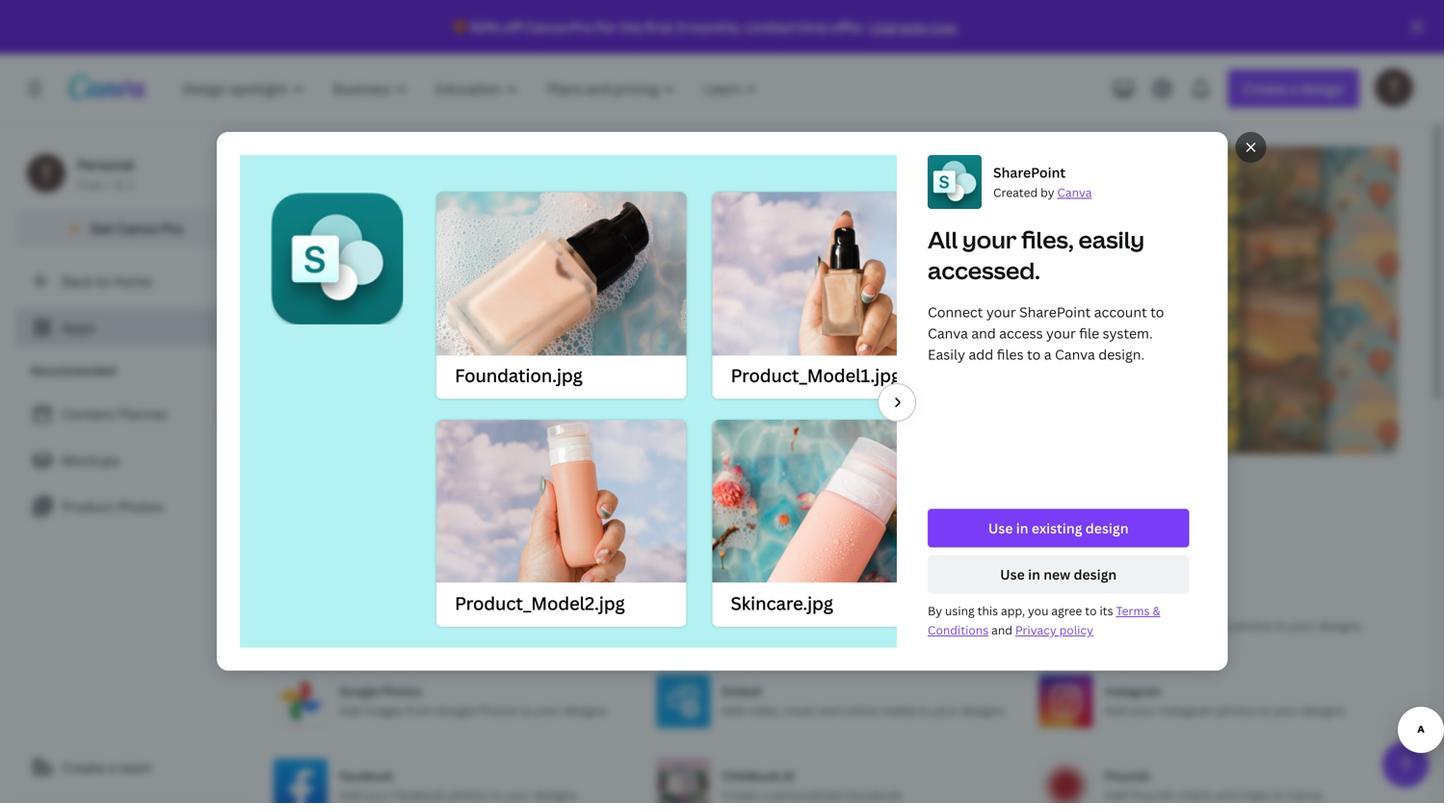 Task type: vqa. For each thing, say whether or not it's contained in the screenshot.
top the design
yes



Task type: locate. For each thing, give the bounding box(es) containing it.
google up the images
[[339, 684, 379, 700]]

a
[[1044, 346, 1052, 364], [108, 759, 116, 777]]

offer.
[[831, 18, 866, 36]]

drive right &
[[1201, 618, 1230, 634]]

and down app,
[[991, 623, 1012, 639]]

0 vertical spatial all
[[928, 224, 958, 256]]

Input field to search for apps search field
[[304, 471, 600, 508]]

0 horizontal spatial all
[[339, 618, 354, 634]]

for
[[596, 18, 617, 36], [347, 302, 369, 322]]

back
[[62, 272, 93, 290]]

add up "flourish"
[[1105, 703, 1127, 719]]

0 vertical spatial design
[[1086, 520, 1129, 538]]

in left canva.
[[473, 618, 483, 634]]

sharepoint up access at the bottom of the page
[[722, 599, 784, 615]]

and inside generate seamless patterns in any style, powered by ai. perfect for unique designs, creating graphics, branding, and personalized merchandise.
[[701, 302, 729, 322]]

1 vertical spatial photos
[[382, 684, 421, 700]]

product photos link
[[15, 488, 251, 526]]

0 horizontal spatial a
[[108, 759, 116, 777]]

1 horizontal spatial pro
[[570, 18, 594, 36]]

photos
[[1233, 618, 1273, 634], [1217, 703, 1256, 719]]

1 vertical spatial by
[[661, 277, 680, 297]]

0 horizontal spatial pro
[[161, 219, 183, 238]]

photos inside instagram add your instagram photos to your designs.
[[1217, 703, 1256, 719]]

easily
[[1079, 224, 1145, 256]]

add
[[969, 346, 994, 364], [854, 618, 875, 634]]

add inside google photos add images from google photos to your designs.
[[339, 703, 362, 719]]

canva right get
[[117, 219, 158, 238]]

music
[[784, 703, 817, 719]]

your
[[962, 224, 1017, 256], [986, 303, 1016, 322], [1046, 324, 1076, 343], [356, 618, 382, 634], [764, 618, 789, 634], [924, 618, 950, 634], [1130, 618, 1156, 634], [1290, 618, 1316, 634], [535, 703, 560, 719], [933, 703, 958, 719], [1130, 703, 1156, 719], [1274, 703, 1299, 719]]

for up personalized
[[347, 302, 369, 322]]

drive right its
[[1147, 599, 1177, 615]]

0 vertical spatial you
[[673, 480, 697, 499]]

photos right from
[[478, 703, 517, 719]]

1 vertical spatial add
[[854, 618, 875, 634]]

google left &
[[1105, 599, 1145, 615]]

photos up instagram add your instagram photos to your designs.
[[1233, 618, 1273, 634]]

1 vertical spatial a
[[108, 759, 116, 777]]

design.
[[1098, 346, 1145, 364]]

a text box shows "tropical palm trees" and behind it is a photo of two hands holding a spiral bound notebook with a repeating pattern of palm trees on the cover. behind that are more patterns. one is of cacti in the desert and the other is hot air balloons in the clouds. image
[[852, 146, 1399, 455]]

all up connect
[[928, 224, 958, 256]]

all left 'frontify'
[[339, 618, 354, 634]]

top level navigation element
[[170, 69, 774, 108]]

1 vertical spatial sharepoint
[[1019, 303, 1091, 322]]

embed add video, music and online media to your designs.
[[722, 684, 1006, 719]]

pro up 'back to home' link
[[161, 219, 183, 238]]

for left the
[[596, 18, 617, 36]]

1 vertical spatial pro
[[161, 219, 183, 238]]

design up its
[[1074, 566, 1117, 584]]

google
[[1105, 599, 1145, 615], [1159, 618, 1198, 634], [339, 684, 379, 700], [436, 703, 475, 719]]

2 horizontal spatial photos
[[478, 703, 517, 719]]

0 vertical spatial instagram
[[1105, 684, 1161, 700]]

1
[[128, 177, 134, 193]]

1 vertical spatial photos
[[1217, 703, 1256, 719]]

by left canva link
[[1041, 185, 1054, 201]]

create a team button
[[15, 749, 251, 787]]

designs. inside google drive add your google drive photos to your designs.
[[1318, 618, 1364, 634]]

in inside dropdown button
[[1028, 566, 1040, 584]]

sharepoint inside sharepoint created by canva
[[993, 164, 1066, 182]]

0 vertical spatial by
[[1041, 185, 1054, 201]]

photos up the images
[[382, 684, 421, 700]]

and
[[701, 302, 729, 322], [971, 324, 996, 343], [830, 618, 851, 634], [991, 623, 1012, 639], [820, 703, 841, 719]]

and right "assets"
[[830, 618, 851, 634]]

1 horizontal spatial by
[[1041, 185, 1054, 201]]

seamless
[[361, 277, 429, 297]]

design
[[1086, 520, 1129, 538], [1074, 566, 1117, 584]]

productivity
[[726, 480, 806, 499]]

add right policy
[[1105, 618, 1127, 634]]

0 horizontal spatial add
[[854, 618, 875, 634]]

1 horizontal spatial add
[[969, 346, 994, 364]]

sharepoint up the "created"
[[993, 164, 1066, 182]]

canva inside sharepoint created by canva
[[1057, 185, 1092, 201]]

by left ai.
[[661, 277, 680, 297]]

sharepoint inside sharepoint access your assets and add them to your designs.
[[722, 599, 784, 615]]

design right existing
[[1086, 520, 1129, 538]]

1 vertical spatial for
[[347, 302, 369, 322]]

style,
[[548, 277, 588, 297]]

generate
[[289, 277, 358, 297]]

first
[[646, 18, 674, 36]]

for
[[648, 480, 670, 499]]

patterns
[[433, 277, 497, 297]]

in
[[500, 277, 514, 297], [1016, 520, 1028, 538], [1028, 566, 1040, 584], [473, 618, 483, 634]]

the
[[620, 18, 643, 36]]

0 vertical spatial pro
[[570, 18, 594, 36]]

1 horizontal spatial photos
[[382, 684, 421, 700]]

&
[[1153, 603, 1160, 619]]

0 vertical spatial photos
[[117, 498, 163, 516]]

you
[[673, 480, 697, 499], [1028, 603, 1049, 619]]

apps
[[62, 318, 95, 337]]

files
[[997, 346, 1024, 364]]

50%
[[470, 18, 500, 36]]

in inside generate seamless patterns in any style, powered by ai. perfect for unique designs, creating graphics, branding, and personalized merchandise.
[[500, 277, 514, 297]]

add left them
[[854, 618, 875, 634]]

apps link
[[15, 308, 251, 347]]

for you
[[648, 480, 697, 499]]

personalized
[[289, 327, 384, 347]]

ai.
[[683, 277, 702, 297]]

access
[[722, 618, 761, 634]]

all inside all your files, easily accessed.
[[928, 224, 958, 256]]

design for use in new design
[[1074, 566, 1117, 584]]

and inside sharepoint access your assets and add them to your designs.
[[830, 618, 851, 634]]

all your files, easily accessed.
[[928, 224, 1145, 286]]

use in existing design button
[[928, 509, 1189, 548]]

google right the terms
[[1159, 618, 1198, 634]]

0 vertical spatial use
[[988, 520, 1013, 538]]

0 horizontal spatial by
[[661, 277, 680, 297]]

team
[[119, 759, 152, 777]]

you up privacy on the bottom of page
[[1028, 603, 1049, 619]]

instagram
[[1105, 684, 1161, 700], [1159, 703, 1214, 719]]

use up app,
[[1000, 566, 1025, 584]]

1 horizontal spatial you
[[1028, 603, 1049, 619]]

1 vertical spatial all
[[339, 618, 354, 634]]

add left "files"
[[969, 346, 994, 364]]

all
[[928, 224, 958, 256], [339, 618, 354, 634]]

designs. inside sharepoint access your assets and add them to your designs.
[[953, 618, 998, 634]]

design for use in existing design
[[1086, 520, 1129, 538]]

0 vertical spatial add
[[969, 346, 994, 364]]

you right 'for'
[[673, 480, 697, 499]]

and right "music"
[[820, 703, 841, 719]]

add down embed
[[722, 703, 745, 719]]

pro left the
[[570, 18, 594, 36]]

0 horizontal spatial for
[[347, 302, 369, 322]]

designs. for google drive add your google drive photos to your designs.
[[1318, 618, 1364, 634]]

add left the images
[[339, 703, 362, 719]]

photos inside list
[[117, 498, 163, 516]]

1 vertical spatial instagram
[[1159, 703, 1214, 719]]

1 vertical spatial drive
[[1201, 618, 1230, 634]]

2 vertical spatial photos
[[478, 703, 517, 719]]

sharepoint up access
[[1019, 303, 1091, 322]]

google drive add your google drive photos to your designs.
[[1105, 599, 1364, 634]]

use inside "dropdown button"
[[988, 520, 1013, 538]]

and inside embed add video, music and online media to your designs.
[[820, 703, 841, 719]]

google photos add images from google photos to your designs.
[[339, 684, 608, 719]]

for you button
[[636, 470, 710, 509]]

0 vertical spatial for
[[596, 18, 617, 36]]

design essentials button
[[823, 470, 960, 509]]

canva up files,
[[1057, 185, 1092, 201]]

them
[[878, 618, 907, 634]]

list
[[15, 395, 251, 526]]

1 horizontal spatial a
[[1044, 346, 1052, 364]]

design inside use in existing design "dropdown button"
[[1086, 520, 1129, 538]]

a inside button
[[108, 759, 116, 777]]

0 horizontal spatial you
[[673, 480, 697, 499]]

0 horizontal spatial drive
[[1147, 599, 1177, 615]]

by
[[928, 603, 942, 619]]

and down ai.
[[701, 302, 729, 322]]

to inside sharepoint access your assets and add them to your designs.
[[910, 618, 922, 634]]

2 vertical spatial sharepoint
[[722, 599, 784, 615]]

0 vertical spatial sharepoint
[[993, 164, 1066, 182]]

your inside embed add video, music and online media to your designs.
[[933, 703, 958, 719]]

add inside the connect your sharepoint account to canva and access your file system. easily add files to a canva design.
[[969, 346, 994, 364]]

you inside button
[[673, 480, 697, 499]]

system.
[[1103, 324, 1153, 343]]

in left new
[[1028, 566, 1040, 584]]

add
[[1105, 618, 1127, 634], [339, 703, 362, 719], [722, 703, 745, 719], [1105, 703, 1127, 719]]

a left team
[[108, 759, 116, 777]]

connect your sharepoint account to canva and access your file system. easily add files to a canva design.
[[928, 303, 1164, 364]]

use left existing
[[988, 520, 1013, 538]]

all for all your files, easily accessed.
[[928, 224, 958, 256]]

1 horizontal spatial all
[[928, 224, 958, 256]]

terms & conditions
[[928, 603, 1160, 639]]

1 vertical spatial use
[[1000, 566, 1025, 584]]

photos down google drive add your google drive photos to your designs. on the right bottom of page
[[1217, 703, 1256, 719]]

free
[[77, 177, 101, 193]]

a inside the connect your sharepoint account to canva and access your file system. easily add files to a canva design.
[[1044, 346, 1052, 364]]

photos down the mockups link
[[117, 498, 163, 516]]

from
[[406, 703, 433, 719]]

designs. inside embed add video, music and online media to your designs.
[[961, 703, 1006, 719]]

use inside dropdown button
[[1000, 566, 1025, 584]]

in left existing
[[1016, 520, 1028, 538]]

pro
[[570, 18, 594, 36], [161, 219, 183, 238]]

and down connect
[[971, 324, 996, 343]]

1 vertical spatial design
[[1074, 566, 1117, 584]]

design essentials
[[835, 480, 947, 499]]

0 horizontal spatial photos
[[117, 498, 163, 516]]

design inside use in new design dropdown button
[[1074, 566, 1117, 584]]

0 vertical spatial a
[[1044, 346, 1052, 364]]

designs. inside google photos add images from google photos to your designs.
[[563, 703, 608, 719]]

use for use in new design
[[1000, 566, 1025, 584]]

create a team
[[62, 759, 152, 777]]

and inside the connect your sharepoint account to canva and access your file system. easily add files to a canva design.
[[971, 324, 996, 343]]

in left "any"
[[500, 277, 514, 297]]

a right "files"
[[1044, 346, 1052, 364]]

sharepoint
[[993, 164, 1066, 182], [1019, 303, 1091, 322], [722, 599, 784, 615]]

instagram add your instagram photos to your designs.
[[1105, 684, 1347, 719]]

0 vertical spatial photos
[[1233, 618, 1273, 634]]

time
[[797, 18, 828, 36]]

easily
[[928, 346, 965, 364]]

video,
[[747, 703, 781, 719]]

sharepoint access your assets and add them to your designs.
[[722, 599, 998, 634]]



Task type: describe. For each thing, give the bounding box(es) containing it.
essentials
[[883, 480, 947, 499]]

your inside google photos add images from google photos to your designs.
[[535, 703, 560, 719]]

get canva pro
[[90, 219, 183, 238]]

new
[[1044, 566, 1070, 584]]

agree
[[1051, 603, 1082, 619]]

by inside sharepoint created by canva
[[1041, 185, 1054, 201]]

powered
[[592, 277, 657, 297]]

personal
[[77, 156, 134, 174]]

to inside google photos add images from google photos to your designs.
[[520, 703, 532, 719]]

content planner link
[[15, 395, 251, 434]]

get
[[90, 219, 114, 238]]

all for all your frontify assets, in canva.
[[339, 618, 354, 634]]

flourish
[[1105, 768, 1151, 784]]

sharepoint for sharepoint access your assets and add them to your designs.
[[722, 599, 784, 615]]

canva inside button
[[117, 219, 158, 238]]

app,
[[1001, 603, 1025, 619]]

limited
[[745, 18, 795, 36]]

off
[[503, 18, 522, 36]]

use in new design
[[1000, 566, 1117, 584]]

list containing content planner
[[15, 395, 251, 526]]

upgrade now button
[[869, 18, 956, 36]]

frontify
[[385, 618, 429, 634]]

your inside all your files, easily accessed.
[[962, 224, 1017, 256]]

for inside generate seamless patterns in any style, powered by ai. perfect for unique designs, creating graphics, branding, and personalized merchandise.
[[347, 302, 369, 322]]

months.
[[688, 18, 742, 36]]

featured patternedai
[[289, 196, 478, 260]]

photos for product
[[117, 498, 163, 516]]

designs. for embed add video, music and online media to your designs.
[[961, 703, 1006, 719]]

terms
[[1116, 603, 1150, 619]]

google right from
[[436, 703, 475, 719]]

terms & conditions link
[[928, 603, 1160, 639]]

merchandise.
[[388, 327, 488, 347]]

conditions
[[928, 623, 989, 639]]

online
[[844, 703, 878, 719]]

recommended
[[31, 363, 116, 379]]

its
[[1100, 603, 1113, 619]]

all your frontify assets, in canva.
[[339, 618, 524, 634]]

🎁 50% off canva pro for the first 3 months. limited time offer. upgrade now .
[[454, 18, 960, 36]]

unique
[[373, 302, 424, 322]]

3
[[677, 18, 685, 36]]

graphics,
[[556, 302, 623, 322]]

to inside embed add video, music and online media to your designs.
[[918, 703, 930, 719]]

•
[[105, 177, 110, 193]]

canva link
[[1057, 185, 1092, 201]]

now
[[929, 18, 956, 36]]

any
[[518, 277, 545, 297]]

policy
[[1059, 623, 1093, 639]]

use for use in existing design
[[988, 520, 1013, 538]]

sharepoint created by canva
[[993, 164, 1092, 201]]

designs,
[[428, 302, 488, 322]]

1 horizontal spatial drive
[[1201, 618, 1230, 634]]

accessed.
[[928, 255, 1040, 286]]

.
[[956, 18, 960, 36]]

connect
[[928, 303, 983, 322]]

photos for google
[[382, 684, 421, 700]]

branding,
[[627, 302, 698, 322]]

images
[[365, 703, 403, 719]]

sharepoint inside the connect your sharepoint account to canva and access your file system. easily add files to a canva design.
[[1019, 303, 1091, 322]]

add inside embed add video, music and online media to your designs.
[[722, 703, 745, 719]]

designs. for google photos add images from google photos to your designs.
[[563, 703, 608, 719]]

canva down file
[[1055, 346, 1095, 364]]

canva.
[[486, 618, 524, 634]]

free •
[[77, 177, 110, 193]]

0 vertical spatial drive
[[1147, 599, 1177, 615]]

home
[[113, 272, 152, 290]]

featured
[[295, 196, 341, 210]]

access
[[999, 324, 1043, 343]]

mockups
[[62, 451, 120, 470]]

planner
[[118, 405, 168, 423]]

photos inside google drive add your google drive photos to your designs.
[[1233, 618, 1273, 634]]

use in existing design
[[988, 520, 1129, 538]]

upgrade
[[869, 18, 926, 36]]

1 vertical spatial you
[[1028, 603, 1049, 619]]

created
[[993, 185, 1038, 201]]

get canva pro button
[[15, 210, 251, 247]]

patternedai
[[289, 218, 478, 260]]

productivity button
[[714, 470, 819, 509]]

designs. for sharepoint access your assets and add them to your designs.
[[953, 618, 998, 634]]

childbook.ai
[[722, 768, 795, 784]]

content
[[62, 405, 115, 423]]

embed
[[722, 684, 761, 700]]

mockups link
[[15, 441, 251, 480]]

assets
[[792, 618, 827, 634]]

sharepoint for sharepoint created by canva
[[993, 164, 1066, 182]]

this
[[977, 603, 998, 619]]

1 horizontal spatial for
[[596, 18, 617, 36]]

designs. inside instagram add your instagram photos to your designs.
[[1302, 703, 1347, 719]]

media
[[881, 703, 915, 719]]

design
[[835, 480, 880, 499]]

to inside google drive add your google drive photos to your designs.
[[1275, 618, 1287, 634]]

privacy policy link
[[1015, 623, 1093, 639]]

account
[[1094, 303, 1147, 322]]

in inside "dropdown button"
[[1016, 520, 1028, 538]]

add inside sharepoint access your assets and add them to your designs.
[[854, 618, 875, 634]]

creating
[[492, 302, 552, 322]]

add inside instagram add your instagram photos to your designs.
[[1105, 703, 1127, 719]]

to inside instagram add your instagram photos to your designs.
[[1259, 703, 1271, 719]]

by using this app, you agree to its
[[928, 603, 1116, 619]]

product photos
[[62, 498, 163, 516]]

use in new design button
[[928, 556, 1189, 594]]

canva up easily
[[928, 324, 968, 343]]

generate seamless patterns in any style, powered by ai. perfect for unique designs, creating graphics, branding, and personalized merchandise.
[[289, 277, 729, 347]]

add inside google drive add your google drive photos to your designs.
[[1105, 618, 1127, 634]]

perfect
[[289, 302, 343, 322]]

canva right "off"
[[525, 18, 567, 36]]

🎁
[[454, 18, 467, 36]]

using
[[945, 603, 975, 619]]

product
[[62, 498, 114, 516]]

pro inside button
[[161, 219, 183, 238]]

by inside generate seamless patterns in any style, powered by ai. perfect for unique designs, creating graphics, branding, and personalized merchandise.
[[661, 277, 680, 297]]



